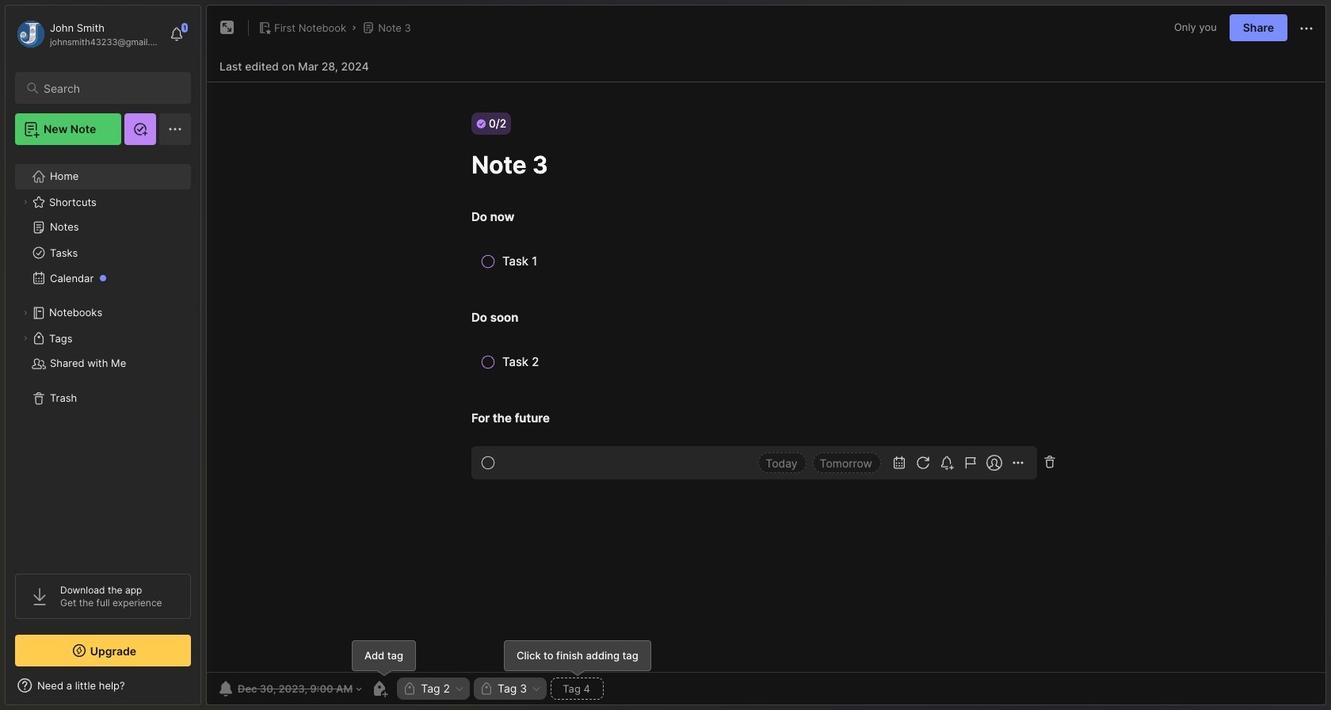Task type: locate. For each thing, give the bounding box(es) containing it.
none search field inside main "element"
[[44, 78, 177, 97]]

Tag 2 Tag actions field
[[450, 683, 465, 694]]

expand notebooks image
[[21, 308, 30, 318]]

more actions image
[[1298, 19, 1317, 38]]

add tag image
[[370, 679, 389, 698]]

tooltip
[[352, 640, 416, 677]]

Tag 3 Tag actions field
[[527, 683, 542, 694]]

Add tag field
[[561, 682, 594, 696]]

tree
[[6, 155, 201, 560]]

None search field
[[44, 78, 177, 97]]

tree inside main "element"
[[6, 155, 201, 560]]



Task type: describe. For each thing, give the bounding box(es) containing it.
click to collapse image
[[200, 681, 212, 700]]

Edit reminder field
[[215, 678, 364, 700]]

note window element
[[206, 5, 1327, 709]]

expand tags image
[[21, 334, 30, 343]]

Search text field
[[44, 81, 177, 96]]

expand note image
[[218, 18, 237, 37]]

Account field
[[15, 18, 162, 50]]

WHAT'S NEW field
[[6, 673, 201, 698]]

More actions field
[[1298, 18, 1317, 38]]

main element
[[0, 0, 206, 710]]

Note Editor text field
[[207, 82, 1326, 672]]



Task type: vqa. For each thing, say whether or not it's contained in the screenshot.
tree
yes



